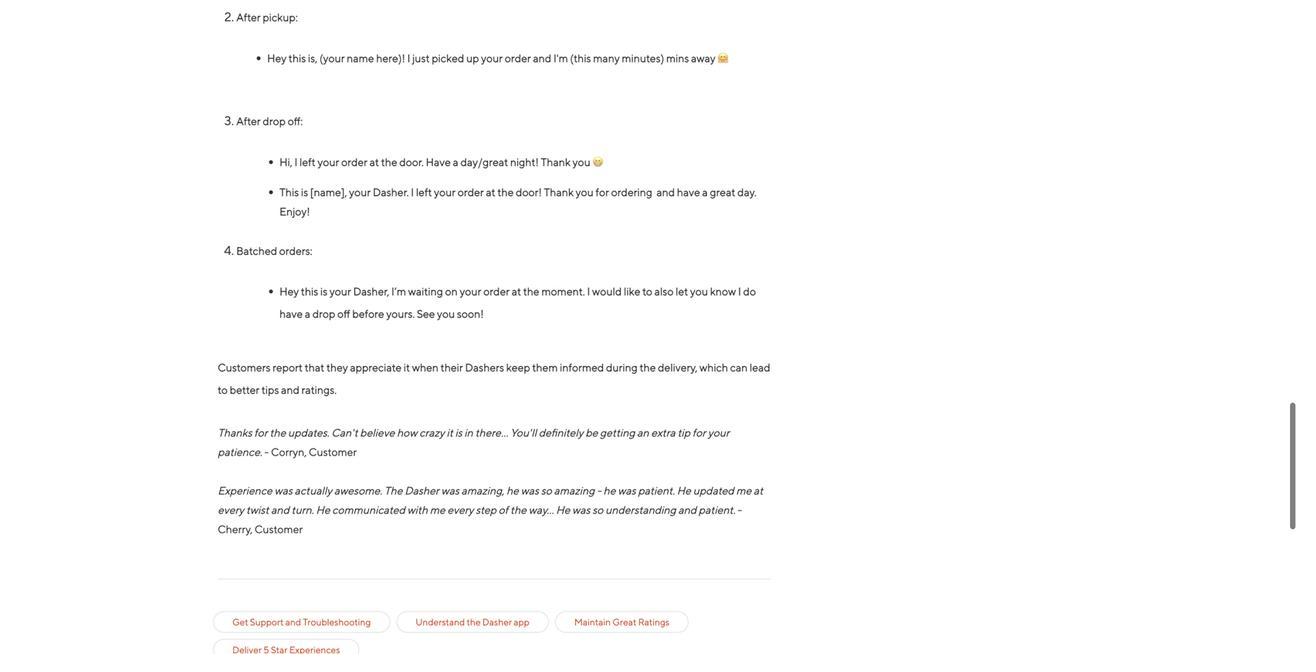Task type: locate. For each thing, give the bounding box(es) containing it.
0 horizontal spatial to
[[218, 383, 228, 396]]

left
[[300, 155, 316, 168], [416, 186, 432, 198]]

is inside this is [name], your dasher. i left your order at the door! thank you for ordering  and have a great day. enjoy!
[[301, 186, 308, 198]]

the up corryn,
[[270, 426, 286, 439]]

0 vertical spatial after
[[236, 11, 261, 24]]

let
[[676, 285, 688, 298]]

2 vertical spatial a
[[305, 307, 310, 320]]

the right of
[[510, 503, 527, 516]]

he
[[677, 484, 691, 497], [316, 503, 330, 516], [556, 503, 570, 516]]

have
[[426, 155, 451, 168]]

- corryn, customer
[[262, 445, 357, 458]]

0 horizontal spatial patient.
[[638, 484, 675, 497]]

dasher inside 'experience was actually awesome. the dasher was amazing, he was so amazing - he was patient. he updated me at every twist and turn. he communicated with me every step of the way… he was so understanding and patient.'
[[405, 484, 439, 497]]

tips
[[262, 383, 279, 396]]

1 vertical spatial hey
[[280, 285, 299, 298]]

1 horizontal spatial it
[[447, 426, 453, 439]]

night!
[[510, 155, 539, 168]]

0 vertical spatial left
[[300, 155, 316, 168]]

0 horizontal spatial a
[[305, 307, 310, 320]]

customers report that they appreciate it when their dashers keep them informed during the delivery, which can lead to better tips and ratings.
[[218, 361, 771, 396]]

step
[[476, 503, 497, 516]]

1 vertical spatial patient.
[[699, 503, 736, 516]]

at up dasher.
[[370, 155, 379, 168]]

the left the moment.
[[523, 285, 540, 298]]

ratings
[[638, 617, 670, 627]]

1 horizontal spatial -
[[597, 484, 601, 497]]

dasher
[[405, 484, 439, 497], [482, 617, 512, 627]]

he left updated
[[677, 484, 691, 497]]

1 vertical spatial drop
[[313, 307, 335, 320]]

extra
[[651, 426, 676, 439]]

you right let
[[690, 285, 708, 298]]

the inside 'experience was actually awesome. the dasher was amazing, he was so amazing - he was patient. he updated me at every twist and turn. he communicated with me every step of the way… he was so understanding and patient.'
[[510, 503, 527, 516]]

like
[[624, 285, 641, 298]]

it right crazy
[[447, 426, 453, 439]]

thank for night!
[[541, 155, 571, 168]]

this
[[289, 52, 306, 64], [301, 285, 318, 298]]

customer for cherry,
[[255, 523, 303, 535]]

getting
[[600, 426, 635, 439]]

0 vertical spatial is
[[301, 186, 308, 198]]

so
[[541, 484, 552, 497], [592, 503, 603, 516]]

every up 'cherry,'
[[218, 503, 244, 516]]

and
[[533, 52, 552, 64], [281, 383, 299, 396], [271, 503, 289, 516], [678, 503, 697, 516], [285, 617, 301, 627]]

at right updated
[[754, 484, 763, 497]]

at
[[370, 155, 379, 168], [486, 186, 496, 198], [512, 285, 521, 298], [754, 484, 763, 497]]

it
[[404, 361, 410, 374], [447, 426, 453, 439]]

0 vertical spatial it
[[404, 361, 410, 374]]

0 vertical spatial me
[[736, 484, 752, 497]]

you down 😁 at the left top of the page
[[576, 186, 594, 198]]

left right hi,
[[300, 155, 316, 168]]

have left great
[[677, 186, 700, 198]]

you
[[573, 155, 591, 168], [576, 186, 594, 198], [690, 285, 708, 298], [437, 307, 455, 320]]

at down day/great
[[486, 186, 496, 198]]

also
[[655, 285, 674, 298]]

there…
[[475, 426, 508, 439]]

this for is
[[301, 285, 318, 298]]

this left the is,
[[289, 52, 306, 64]]

dasher up with
[[405, 484, 439, 497]]

he right way…
[[556, 503, 570, 516]]

hey
[[267, 52, 287, 64], [280, 285, 299, 298]]

0 vertical spatial -
[[264, 445, 269, 458]]

be
[[585, 426, 598, 439]]

1 vertical spatial dasher
[[482, 617, 512, 627]]

0 vertical spatial patient.
[[638, 484, 675, 497]]

drop left off in the left top of the page
[[313, 307, 335, 320]]

1 vertical spatial this
[[301, 285, 318, 298]]

this down "orders:"
[[301, 285, 318, 298]]

your up "[name],"
[[318, 155, 339, 168]]

1 horizontal spatial he
[[603, 484, 616, 497]]

0 horizontal spatial is
[[301, 186, 308, 198]]

pickup:
[[263, 11, 298, 24]]

to right like
[[643, 285, 653, 298]]

2 horizontal spatial is
[[455, 426, 462, 439]]

can
[[730, 361, 748, 374]]

the
[[381, 155, 397, 168], [498, 186, 514, 198], [523, 285, 540, 298], [640, 361, 656, 374], [270, 426, 286, 439], [510, 503, 527, 516], [467, 617, 481, 627]]

it inside the thanks for the updates. can't believe how crazy it is in there… you'll definitely be getting an extra tip for your patience.
[[447, 426, 453, 439]]

your right up
[[481, 52, 503, 64]]

believe
[[360, 426, 395, 439]]

day/great
[[461, 155, 508, 168]]

2 horizontal spatial he
[[677, 484, 691, 497]]

order
[[505, 52, 531, 64], [341, 155, 368, 168], [458, 186, 484, 198], [483, 285, 510, 298]]

- cherry, customer
[[218, 503, 742, 535]]

hey for hey this is your dasher, i'm waiting on your order at the moment. i would like to also let you know i do have a drop off before yours. see you soon!
[[280, 285, 299, 298]]

maintain
[[574, 617, 611, 627]]

know
[[710, 285, 736, 298]]

1 horizontal spatial to
[[643, 285, 653, 298]]

so up way…
[[541, 484, 552, 497]]

soon!
[[457, 307, 484, 320]]

- for - cherry, customer
[[738, 503, 742, 516]]

a right the have
[[453, 155, 459, 168]]

after for after drop off:
[[236, 115, 261, 127]]

a left great
[[702, 186, 708, 198]]

for right tip on the right of page
[[692, 426, 706, 439]]

1 vertical spatial -
[[597, 484, 601, 497]]

0 vertical spatial dasher
[[405, 484, 439, 497]]

so down the amazing
[[592, 503, 603, 516]]

is left dasher,
[[320, 285, 328, 298]]

he up of
[[507, 484, 519, 497]]

1 vertical spatial after
[[236, 115, 261, 127]]

your right on
[[460, 285, 481, 298]]

a left off in the left top of the page
[[305, 307, 310, 320]]

1 horizontal spatial customer
[[309, 445, 357, 458]]

is right this
[[301, 186, 308, 198]]

0 horizontal spatial it
[[404, 361, 410, 374]]

0 vertical spatial customer
[[309, 445, 357, 458]]

- inside - cherry, customer
[[738, 503, 742, 516]]

thank
[[541, 155, 571, 168], [544, 186, 574, 198]]

1 horizontal spatial me
[[736, 484, 752, 497]]

in
[[464, 426, 473, 439]]

1 horizontal spatial dasher
[[482, 617, 512, 627]]

0 horizontal spatial left
[[300, 155, 316, 168]]

1 vertical spatial me
[[430, 503, 445, 516]]

1 horizontal spatial so
[[592, 503, 603, 516]]

the inside the hey this is your dasher, i'm waiting on your order at the moment. i would like to also let you know i do have a drop off before yours. see you soon!
[[523, 285, 540, 298]]

order down day/great
[[458, 186, 484, 198]]

1 horizontal spatial every
[[447, 503, 474, 516]]

i'm
[[554, 52, 568, 64]]

thank right the night! on the left of the page
[[541, 155, 571, 168]]

1 after from the top
[[236, 11, 261, 24]]

(your
[[320, 52, 345, 64]]

this for is,
[[289, 52, 306, 64]]

experience
[[218, 484, 272, 497]]

every
[[218, 503, 244, 516], [447, 503, 474, 516]]

0 horizontal spatial for
[[254, 426, 268, 439]]

great
[[613, 617, 637, 627]]

0 vertical spatial to
[[643, 285, 653, 298]]

1 vertical spatial so
[[592, 503, 603, 516]]

order inside this is [name], your dasher. i left your order at the door! thank you for ordering  and have a great day. enjoy!
[[458, 186, 484, 198]]

thank inside this is [name], your dasher. i left your order at the door! thank you for ordering  and have a great day. enjoy!
[[544, 186, 574, 198]]

this inside the hey this is your dasher, i'm waiting on your order at the moment. i would like to also let you know i do have a drop off before yours. see you soon!
[[301, 285, 318, 298]]

0 horizontal spatial have
[[280, 307, 303, 320]]

the right during
[[640, 361, 656, 374]]

dasher.
[[373, 186, 409, 198]]

report
[[273, 361, 303, 374]]

you inside this is [name], your dasher. i left your order at the door! thank you for ordering  and have a great day. enjoy!
[[576, 186, 594, 198]]

0 vertical spatial so
[[541, 484, 552, 497]]

ratings.
[[302, 383, 337, 396]]

0 horizontal spatial he
[[316, 503, 330, 516]]

just
[[412, 52, 430, 64]]

a inside the hey this is your dasher, i'm waiting on your order at the moment. i would like to also let you know i do have a drop off before yours. see you soon!
[[305, 307, 310, 320]]

to
[[643, 285, 653, 298], [218, 383, 228, 396]]

every left step
[[447, 503, 474, 516]]

2 every from the left
[[447, 503, 474, 516]]

0 vertical spatial have
[[677, 186, 700, 198]]

patient.
[[638, 484, 675, 497], [699, 503, 736, 516]]

for right thanks at the left of page
[[254, 426, 268, 439]]

the left door!
[[498, 186, 514, 198]]

i
[[407, 52, 410, 64], [295, 155, 298, 168], [411, 186, 414, 198], [587, 285, 590, 298], [738, 285, 741, 298]]

thank right door!
[[544, 186, 574, 198]]

on
[[445, 285, 458, 298]]

hey down "orders:"
[[280, 285, 299, 298]]

corryn,
[[271, 445, 307, 458]]

he right the amazing
[[603, 484, 616, 497]]

twist
[[246, 503, 269, 516]]

hi, i left your order at the door. have a day/great night! thank you 😁
[[280, 155, 603, 168]]

i right dasher.
[[411, 186, 414, 198]]

you right see
[[437, 307, 455, 320]]

0 horizontal spatial customer
[[255, 523, 303, 535]]

left inside this is [name], your dasher. i left your order at the door! thank you for ordering  and have a great day. enjoy!
[[416, 186, 432, 198]]

0 horizontal spatial every
[[218, 503, 244, 516]]

was down the amazing
[[572, 503, 590, 516]]

after left off:
[[236, 115, 261, 127]]

after pickup:
[[236, 11, 298, 24]]

-
[[264, 445, 269, 458], [597, 484, 601, 497], [738, 503, 742, 516]]

1 vertical spatial have
[[280, 307, 303, 320]]

support
[[250, 617, 284, 627]]

awesome.
[[334, 484, 382, 497]]

you left 😁 at the left top of the page
[[573, 155, 591, 168]]

have inside the hey this is your dasher, i'm waiting on your order at the moment. i would like to also let you know i do have a drop off before yours. see you soon!
[[280, 307, 303, 320]]

customer down can't
[[309, 445, 357, 458]]

thank for door!
[[544, 186, 574, 198]]

1 horizontal spatial a
[[453, 155, 459, 168]]

updates.
[[288, 426, 329, 439]]

it left when
[[404, 361, 410, 374]]

at inside 'experience was actually awesome. the dasher was amazing, he was so amazing - he was patient. he updated me at every twist and turn. he communicated with me every step of the way… he was so understanding and patient.'
[[754, 484, 763, 497]]

2 after from the top
[[236, 115, 261, 127]]

he right the turn.
[[316, 503, 330, 516]]

was left amazing,
[[441, 484, 459, 497]]

your
[[481, 52, 503, 64], [318, 155, 339, 168], [349, 186, 371, 198], [434, 186, 456, 198], [330, 285, 351, 298], [460, 285, 481, 298], [708, 426, 730, 439]]

this is [name], your dasher. i left your order at the door! thank you for ordering  and have a great day. enjoy!
[[280, 186, 757, 218]]

2 vertical spatial -
[[738, 503, 742, 516]]

1 vertical spatial to
[[218, 383, 228, 396]]

a
[[453, 155, 459, 168], [702, 186, 708, 198], [305, 307, 310, 320]]

1 horizontal spatial for
[[596, 186, 609, 198]]

after
[[236, 11, 261, 24], [236, 115, 261, 127]]

1 vertical spatial is
[[320, 285, 328, 298]]

left down door.
[[416, 186, 432, 198]]

patient. up understanding
[[638, 484, 675, 497]]

updated
[[693, 484, 734, 497]]

during
[[606, 361, 638, 374]]

1 horizontal spatial have
[[677, 186, 700, 198]]

have left off in the left top of the page
[[280, 307, 303, 320]]

dasher left app
[[482, 617, 512, 627]]

and inside get support and troubleshooting link
[[285, 617, 301, 627]]

0 horizontal spatial dasher
[[405, 484, 439, 497]]

customer inside - cherry, customer
[[255, 523, 303, 535]]

i right hi,
[[295, 155, 298, 168]]

1 vertical spatial it
[[447, 426, 453, 439]]

is
[[301, 186, 308, 198], [320, 285, 328, 298], [455, 426, 462, 439]]

0 vertical spatial this
[[289, 52, 306, 64]]

me right with
[[430, 503, 445, 516]]

better
[[230, 383, 260, 396]]

[name],
[[310, 186, 347, 198]]

he
[[507, 484, 519, 497], [603, 484, 616, 497]]

order up "soon!"
[[483, 285, 510, 298]]

for left ordering at top
[[596, 186, 609, 198]]

hey inside the hey this is your dasher, i'm waiting on your order at the moment. i would like to also let you know i do have a drop off before yours. see you soon!
[[280, 285, 299, 298]]

1 horizontal spatial left
[[416, 186, 432, 198]]

hey left the is,
[[267, 52, 287, 64]]

me right updated
[[736, 484, 752, 497]]

0 vertical spatial hey
[[267, 52, 287, 64]]

1 horizontal spatial drop
[[313, 307, 335, 320]]

2 vertical spatial is
[[455, 426, 462, 439]]

get support and troubleshooting link
[[232, 615, 371, 629]]

your left dasher.
[[349, 186, 371, 198]]

2 horizontal spatial a
[[702, 186, 708, 198]]

0 vertical spatial drop
[[263, 115, 286, 127]]

the inside the thanks for the updates. can't believe how crazy it is in there… you'll definitely be getting an extra tip for your patience.
[[270, 426, 286, 439]]

patience.
[[218, 445, 262, 458]]

maintain great ratings
[[574, 617, 670, 627]]

0 horizontal spatial me
[[430, 503, 445, 516]]

1 vertical spatial thank
[[544, 186, 574, 198]]

1 horizontal spatial is
[[320, 285, 328, 298]]

0 horizontal spatial he
[[507, 484, 519, 497]]

and right support
[[285, 617, 301, 627]]

is inside the hey this is your dasher, i'm waiting on your order at the moment. i would like to also let you know i do have a drop off before yours. see you soon!
[[320, 285, 328, 298]]

1 vertical spatial customer
[[255, 523, 303, 535]]

0 vertical spatial a
[[453, 155, 459, 168]]

is left "in"
[[455, 426, 462, 439]]

to left "better" at the bottom left of the page
[[218, 383, 228, 396]]

drop left off:
[[263, 115, 286, 127]]

after left pickup:
[[236, 11, 261, 24]]

0 vertical spatial thank
[[541, 155, 571, 168]]

amazing,
[[461, 484, 504, 497]]

1 vertical spatial a
[[702, 186, 708, 198]]

off
[[337, 307, 350, 320]]

patient. down updated
[[699, 503, 736, 516]]

and right tips
[[281, 383, 299, 396]]

2 horizontal spatial -
[[738, 503, 742, 516]]

1 vertical spatial left
[[416, 186, 432, 198]]

0 horizontal spatial -
[[264, 445, 269, 458]]

your inside the thanks for the updates. can't believe how crazy it is in there… you'll definitely be getting an extra tip for your patience.
[[708, 426, 730, 439]]

your right tip on the right of page
[[708, 426, 730, 439]]

at left the moment.
[[512, 285, 521, 298]]

customer down twist
[[255, 523, 303, 535]]

your down hi, i left your order at the door. have a day/great night! thank you 😁
[[434, 186, 456, 198]]



Task type: vqa. For each thing, say whether or not it's contained in the screenshot.
the top patient.
yes



Task type: describe. For each thing, give the bounding box(es) containing it.
tip
[[678, 426, 690, 439]]

get support and troubleshooting
[[232, 617, 371, 627]]

hey for hey this is, (your name here)! i just picked up your order and i'm (this many minutes) mins away 🤗
[[267, 52, 287, 64]]

great
[[710, 186, 736, 198]]

it inside customers report that they appreciate it when their dashers keep them informed during the delivery, which can lead to better tips and ratings.
[[404, 361, 410, 374]]

drop inside the hey this is your dasher, i'm waiting on your order at the moment. i would like to also let you know i do have a drop off before yours. see you soon!
[[313, 307, 335, 320]]

when
[[412, 361, 439, 374]]

communicated
[[332, 503, 405, 516]]

this
[[280, 186, 299, 198]]

after drop off:
[[236, 115, 303, 127]]

have inside this is [name], your dasher. i left your order at the door! thank you for ordering  and have a great day. enjoy!
[[677, 186, 700, 198]]

at inside the hey this is your dasher, i'm waiting on your order at the moment. i would like to also let you know i do have a drop off before yours. see you soon!
[[512, 285, 521, 298]]

is,
[[308, 52, 318, 64]]

cherry,
[[218, 523, 253, 535]]

was up way…
[[521, 484, 539, 497]]

to inside the hey this is your dasher, i'm waiting on your order at the moment. i would like to also let you know i do have a drop off before yours. see you soon!
[[643, 285, 653, 298]]

was up understanding
[[618, 484, 636, 497]]

thanks for the updates. can't believe how crazy it is in there… you'll definitely be getting an extra tip for your patience.
[[218, 426, 730, 458]]

0 horizontal spatial drop
[[263, 115, 286, 127]]

which
[[700, 361, 728, 374]]

can't
[[331, 426, 358, 439]]

to inside customers report that they appreciate it when their dashers keep them informed during the delivery, which can lead to better tips and ratings.
[[218, 383, 228, 396]]

their
[[441, 361, 463, 374]]

and left the turn.
[[271, 503, 289, 516]]

at inside this is [name], your dasher. i left your order at the door! thank you for ordering  and have a great day. enjoy!
[[486, 186, 496, 198]]

many
[[593, 52, 620, 64]]

and left the i'm
[[533, 52, 552, 64]]

delivery,
[[658, 361, 698, 374]]

the left door.
[[381, 155, 397, 168]]

mins
[[666, 52, 689, 64]]

1 every from the left
[[218, 503, 244, 516]]

away
[[691, 52, 716, 64]]

the
[[384, 484, 403, 497]]

after for after pickup:
[[236, 11, 261, 24]]

they
[[327, 361, 348, 374]]

dashers
[[465, 361, 504, 374]]

before
[[352, 307, 384, 320]]

off:
[[288, 115, 303, 127]]

and down updated
[[678, 503, 697, 516]]

actually
[[295, 484, 332, 497]]

understanding
[[605, 503, 676, 516]]

get
[[232, 617, 248, 627]]

understand the dasher app
[[416, 617, 530, 627]]

amazing
[[554, 484, 595, 497]]

i left just
[[407, 52, 410, 64]]

minutes)
[[622, 52, 664, 64]]

dasher,
[[353, 285, 389, 298]]

hi,
[[280, 155, 292, 168]]

- inside 'experience was actually awesome. the dasher was amazing, he was so amazing - he was patient. he updated me at every twist and turn. he communicated with me every step of the way… he was so understanding and patient.'
[[597, 484, 601, 497]]

batched orders:
[[236, 244, 312, 257]]

waiting
[[408, 285, 443, 298]]

batched
[[236, 244, 277, 257]]

moment.
[[542, 285, 585, 298]]

you'll
[[510, 426, 537, 439]]

2 he from the left
[[603, 484, 616, 497]]

yours.
[[386, 307, 415, 320]]

enjoy!
[[280, 205, 310, 218]]

maintain great ratings link
[[574, 615, 670, 629]]

customers
[[218, 361, 271, 374]]

and inside customers report that they appreciate it when their dashers keep them informed during the delivery, which can lead to better tips and ratings.
[[281, 383, 299, 396]]

understand the dasher app link
[[416, 615, 530, 629]]

crazy
[[419, 426, 445, 439]]

keep
[[506, 361, 530, 374]]

order up "[name],"
[[341, 155, 368, 168]]

with
[[407, 503, 428, 516]]

informed
[[560, 361, 604, 374]]

order inside the hey this is your dasher, i'm waiting on your order at the moment. i would like to also let you know i do have a drop off before yours. see you soon!
[[483, 285, 510, 298]]

i left would on the top of page
[[587, 285, 590, 298]]

- for - corryn, customer
[[264, 445, 269, 458]]

name
[[347, 52, 374, 64]]

2 horizontal spatial for
[[692, 426, 706, 439]]

here)!
[[376, 52, 405, 64]]

your up off in the left top of the page
[[330, 285, 351, 298]]

definitely
[[539, 426, 583, 439]]

i'm
[[391, 285, 406, 298]]

was up the turn.
[[274, 484, 293, 497]]

experience was actually awesome. the dasher was amazing, he was so amazing - he was patient. he updated me at every twist and turn. he communicated with me every step of the way… he was so understanding and patient.
[[218, 484, 763, 516]]

the right understand
[[467, 617, 481, 627]]

customer for corryn,
[[309, 445, 357, 458]]

1 horizontal spatial he
[[556, 503, 570, 516]]

1 he from the left
[[507, 484, 519, 497]]

the inside this is [name], your dasher. i left your order at the door! thank you for ordering  and have a great day. enjoy!
[[498, 186, 514, 198]]

see
[[417, 307, 435, 320]]

turn.
[[291, 503, 314, 516]]

day.
[[738, 186, 757, 198]]

i inside this is [name], your dasher. i left your order at the door! thank you for ordering  and have a great day. enjoy!
[[411, 186, 414, 198]]

order left the i'm
[[505, 52, 531, 64]]

a inside this is [name], your dasher. i left your order at the door! thank you for ordering  and have a great day. enjoy!
[[702, 186, 708, 198]]

orders:
[[279, 244, 312, 257]]

door.
[[399, 155, 424, 168]]

app
[[514, 617, 530, 627]]

troubleshooting
[[303, 617, 371, 627]]

appreciate
[[350, 361, 402, 374]]

door!
[[516, 186, 542, 198]]

i left do
[[738, 285, 741, 298]]

0 horizontal spatial so
[[541, 484, 552, 497]]

an
[[637, 426, 649, 439]]

that
[[305, 361, 324, 374]]

do
[[743, 285, 756, 298]]

way…
[[529, 503, 554, 516]]

hey this is, (your name here)! i just picked up your order and i'm (this many minutes) mins away 🤗
[[267, 52, 729, 64]]

understand
[[416, 617, 465, 627]]

is inside the thanks for the updates. can't believe how crazy it is in there… you'll definitely be getting an extra tip for your patience.
[[455, 426, 462, 439]]

lead
[[750, 361, 771, 374]]

picked
[[432, 52, 464, 64]]

how
[[397, 426, 417, 439]]

(this
[[570, 52, 591, 64]]

1 horizontal spatial patient.
[[699, 503, 736, 516]]

for inside this is [name], your dasher. i left your order at the door! thank you for ordering  and have a great day. enjoy!
[[596, 186, 609, 198]]

the inside customers report that they appreciate it when their dashers keep them informed during the delivery, which can lead to better tips and ratings.
[[640, 361, 656, 374]]



